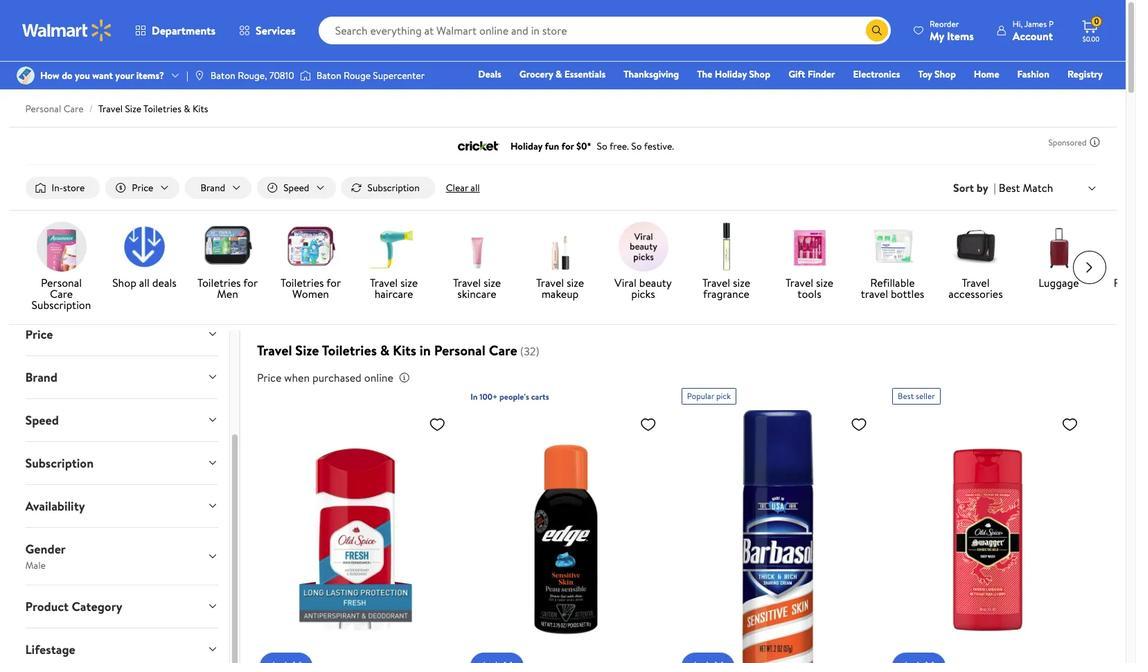Task type: locate. For each thing, give the bounding box(es) containing it.
0 horizontal spatial for
[[243, 275, 258, 291]]

size inside travel size makeup
[[567, 275, 584, 291]]

1 horizontal spatial kits
[[393, 341, 417, 360]]

in-store button
[[25, 177, 100, 199]]

2 vertical spatial subscription
[[25, 455, 94, 472]]

account
[[1013, 28, 1054, 43]]

travel inside travel size tools
[[786, 275, 814, 291]]

travel size haircare link
[[358, 222, 430, 302]]

0 vertical spatial care
[[64, 102, 84, 116]]

deals link
[[472, 67, 508, 82]]

1 horizontal spatial |
[[994, 180, 997, 196]]

speed button down brand tab
[[14, 399, 229, 441]]

services button
[[227, 14, 308, 47]]

3 add to cart image from the left
[[687, 658, 704, 663]]

travel down travel size fragrance image
[[703, 275, 731, 291]]

travel inside the travel accessories
[[962, 275, 990, 291]]

travel size makeup link
[[524, 222, 596, 302]]

all inside button
[[471, 181, 480, 195]]

brand button
[[185, 177, 252, 199], [14, 356, 229, 398]]

travel size toiletries & kits link
[[98, 102, 208, 116]]

registry one debit
[[997, 67, 1104, 101]]

care down personal care subscriptions image
[[50, 286, 73, 302]]

add to favorites list, old spice red zone swagger body wash, all skin types, scent of cedarwood, 3 fl oz image
[[1062, 416, 1079, 433]]

finder
[[808, 67, 836, 81]]

2 horizontal spatial &
[[556, 67, 562, 81]]

old spice red zone swagger body wash, all skin types, scent of cedarwood, 3 fl oz image
[[893, 410, 1084, 663]]

toiletries inside 'toiletries for men'
[[197, 275, 241, 291]]

clear
[[446, 181, 469, 195]]

Search search field
[[319, 17, 891, 44]]

0 horizontal spatial speed button
[[14, 399, 229, 441]]

hi,
[[1013, 18, 1023, 29]]

luggage image
[[1035, 222, 1084, 272]]

1 horizontal spatial for
[[327, 275, 341, 291]]

 image
[[17, 67, 35, 85], [300, 69, 311, 82]]

1 vertical spatial all
[[139, 275, 150, 291]]

1 add to cart image from the left
[[265, 658, 282, 663]]

70810
[[270, 69, 294, 82]]

0 vertical spatial &
[[556, 67, 562, 81]]

 image for baton
[[300, 69, 311, 82]]

kits
[[193, 102, 208, 116], [393, 341, 417, 360]]

 image right 70810
[[300, 69, 311, 82]]

travel for toiletries
[[257, 341, 292, 360]]

travel size toiletries & kits in personal care (32)
[[257, 341, 540, 360]]

travel inside travel size fragrance
[[703, 275, 731, 291]]

toiletries for men image
[[203, 222, 253, 272]]

size down travel size haircare image
[[401, 275, 418, 291]]

personal down personal care subscriptions image
[[41, 275, 82, 291]]

3 size from the left
[[567, 275, 584, 291]]

1 horizontal spatial  image
[[300, 69, 311, 82]]

for for women
[[327, 275, 341, 291]]

best match button
[[997, 179, 1101, 197]]

home
[[974, 67, 1000, 81]]

price up shop all deals image
[[132, 181, 154, 195]]

0 horizontal spatial price
[[25, 326, 53, 343]]

size for skincare
[[484, 275, 501, 291]]

price button up brand tab
[[14, 313, 229, 355]]

0 horizontal spatial  image
[[17, 67, 35, 85]]

best inside best match popup button
[[999, 180, 1021, 195]]

subscription down personal care subscriptions image
[[32, 297, 91, 313]]

product
[[25, 598, 69, 615]]

1 vertical spatial speed
[[25, 412, 59, 429]]

1 horizontal spatial price
[[132, 181, 154, 195]]

toiletries inside the toiletries for women
[[281, 275, 324, 291]]

the holiday shop
[[697, 67, 771, 81]]

for inside 'toiletries for men'
[[243, 275, 258, 291]]

the holiday shop link
[[691, 67, 777, 82]]

add to cart image for "old spice red zone swagger body wash, all skin types, scent of cedarwood, 3 fl oz" image
[[898, 658, 915, 663]]

in
[[420, 341, 431, 360]]

size inside travel size fragrance
[[733, 275, 751, 291]]

all for clear
[[471, 181, 480, 195]]

travel for skincare
[[453, 275, 481, 291]]

5 size from the left
[[817, 275, 834, 291]]

brand tab
[[14, 356, 229, 398]]

match
[[1023, 180, 1054, 195]]

travel up the when
[[257, 341, 292, 360]]

speed
[[284, 181, 310, 195], [25, 412, 59, 429]]

size down travel size fragrance image
[[733, 275, 751, 291]]

best
[[999, 180, 1021, 195], [898, 390, 914, 402]]

add to favorites list, old spice high endurance anti-perspirant deodorant for men, fresh scent, 3.3 oz image
[[429, 416, 446, 433]]

toiletries down the toiletries for women image
[[281, 275, 324, 291]]

ad disclaimer and feedback for skylinedisplayad image
[[1090, 137, 1101, 148]]

search icon image
[[872, 25, 883, 36]]

baton
[[211, 69, 236, 82], [317, 69, 342, 82]]

price tab
[[14, 313, 229, 355]]

personal care subscription
[[32, 275, 91, 313]]

baton rouge supercenter
[[317, 69, 425, 82]]

0 vertical spatial kits
[[193, 102, 208, 116]]

0 vertical spatial price
[[132, 181, 154, 195]]

shop right toy
[[935, 67, 956, 81]]

0 vertical spatial brand
[[201, 181, 225, 195]]

size
[[125, 102, 142, 116], [296, 341, 319, 360]]

travel right /
[[98, 102, 123, 116]]

do
[[62, 69, 73, 82]]

travel size fragrance
[[703, 275, 751, 302]]

toiletries down items?
[[144, 102, 182, 116]]

price inside sort and filter section element
[[132, 181, 154, 195]]

travel down travel size tools image
[[786, 275, 814, 291]]

0 horizontal spatial brand
[[25, 369, 58, 386]]

0 vertical spatial size
[[125, 102, 142, 116]]

1 vertical spatial kits
[[393, 341, 417, 360]]

1 vertical spatial personal
[[41, 275, 82, 291]]

1 horizontal spatial speed
[[284, 181, 310, 195]]

personal
[[25, 102, 61, 116], [41, 275, 82, 291], [434, 341, 486, 360]]

personal down how
[[25, 102, 61, 116]]

all left deals
[[139, 275, 150, 291]]

shop right holiday
[[750, 67, 771, 81]]

the
[[697, 67, 713, 81]]

best for best seller
[[898, 390, 914, 402]]

1 size from the left
[[401, 275, 418, 291]]

personal inside personal care subscription
[[41, 275, 82, 291]]

size inside the travel size haircare
[[401, 275, 418, 291]]

best left seller
[[898, 390, 914, 402]]

1 horizontal spatial &
[[380, 341, 390, 360]]

subscription up availability
[[25, 455, 94, 472]]

size down travel size makeup image
[[567, 275, 584, 291]]

toiletries for women image
[[286, 222, 336, 272]]

best right by
[[999, 180, 1021, 195]]

best match
[[999, 180, 1054, 195]]

travel inside the travel size haircare
[[370, 275, 398, 291]]

2 add to cart image from the left
[[476, 658, 493, 663]]

legal information image
[[399, 372, 410, 383]]

speed button up the toiletries for women image
[[257, 177, 336, 199]]

0 horizontal spatial size
[[125, 102, 142, 116]]

subscription
[[368, 181, 420, 195], [32, 297, 91, 313], [25, 455, 94, 472]]

toiletries down toiletries for men "image"
[[197, 275, 241, 291]]

availability
[[25, 498, 85, 515]]

travel inside travel size makeup
[[536, 275, 564, 291]]

brand button down price tab
[[14, 356, 229, 398]]

price inside tab
[[25, 326, 53, 343]]

for down the toiletries for women image
[[327, 275, 341, 291]]

electronics link
[[847, 67, 907, 82]]

travel size skincare image
[[452, 222, 502, 272]]

1 vertical spatial |
[[994, 180, 997, 196]]

0 vertical spatial brand button
[[185, 177, 252, 199]]

1 baton from the left
[[211, 69, 236, 82]]

 image
[[194, 70, 205, 81]]

price button inside sort and filter section element
[[106, 177, 180, 199]]

travel inside travel size skincare
[[453, 275, 481, 291]]

reorder my items
[[930, 18, 974, 43]]

my
[[930, 28, 945, 43]]

add to cart image for 'old spice high endurance anti-perspirant deodorant for men, fresh scent, 3.3 oz' image
[[265, 658, 282, 663]]

1 vertical spatial &
[[184, 102, 190, 116]]

care left (32)
[[489, 341, 518, 360]]

baton left "rouge,"
[[211, 69, 236, 82]]

price
[[132, 181, 154, 195], [25, 326, 53, 343], [257, 370, 282, 385]]

care inside personal care subscription
[[50, 286, 73, 302]]

size inside travel size skincare
[[484, 275, 501, 291]]

1 vertical spatial price
[[25, 326, 53, 343]]

0 horizontal spatial all
[[139, 275, 150, 291]]

travel down travel accessories image
[[962, 275, 990, 291]]

personal right in
[[434, 341, 486, 360]]

0 vertical spatial price button
[[106, 177, 180, 199]]

travel size skincare link
[[441, 222, 513, 302]]

shop left deals
[[112, 275, 136, 291]]

subscription up travel size haircare image
[[368, 181, 420, 195]]

0 vertical spatial personal
[[25, 102, 61, 116]]

1 horizontal spatial size
[[296, 341, 319, 360]]

online
[[364, 370, 394, 385]]

for inside the toiletries for women
[[327, 275, 341, 291]]

travel down travel size skincare image
[[453, 275, 481, 291]]

travel for haircare
[[370, 275, 398, 291]]

toy
[[919, 67, 933, 81]]

| right items?
[[186, 69, 188, 82]]

luggage link
[[1023, 222, 1096, 291]]

shop
[[750, 67, 771, 81], [935, 67, 956, 81], [112, 275, 136, 291]]

4 size from the left
[[733, 275, 751, 291]]

travel size fragrance image
[[702, 222, 752, 272]]

product category tab
[[14, 586, 229, 628]]

 image left how
[[17, 67, 35, 85]]

for right men
[[243, 275, 258, 291]]

1 horizontal spatial speed button
[[257, 177, 336, 199]]

1 horizontal spatial baton
[[317, 69, 342, 82]]

availability tab
[[14, 485, 229, 527]]

subscription button
[[341, 177, 435, 199]]

2 for from the left
[[327, 275, 341, 291]]

people's
[[500, 391, 529, 403]]

travel size tools
[[786, 275, 834, 302]]

size up the when
[[296, 341, 319, 360]]

price left the when
[[257, 370, 282, 385]]

brand inside sort and filter section element
[[201, 181, 225, 195]]

brand button up toiletries for men "image"
[[185, 177, 252, 199]]

care for subscription
[[50, 286, 73, 302]]

lifestage tab
[[14, 629, 229, 663]]

0 vertical spatial all
[[471, 181, 480, 195]]

1 vertical spatial subscription
[[32, 297, 91, 313]]

0 vertical spatial speed
[[284, 181, 310, 195]]

price down personal care subscription
[[25, 326, 53, 343]]

0 horizontal spatial kits
[[193, 102, 208, 116]]

all right the clear on the left of the page
[[471, 181, 480, 195]]

0 vertical spatial best
[[999, 180, 1021, 195]]

gender tab
[[14, 528, 229, 585]]

0 horizontal spatial |
[[186, 69, 188, 82]]

4 add to cart image from the left
[[898, 658, 915, 663]]

personal care / travel size toiletries & kits
[[25, 102, 208, 116]]

refillable travel bottles image
[[868, 222, 918, 272]]

all
[[471, 181, 480, 195], [139, 275, 150, 291]]

departments
[[152, 23, 216, 38]]

0 horizontal spatial baton
[[211, 69, 236, 82]]

walmart+ link
[[1056, 86, 1110, 101]]

product category
[[25, 598, 122, 615]]

gender
[[25, 541, 66, 558]]

1 horizontal spatial all
[[471, 181, 480, 195]]

electronics
[[854, 67, 901, 81]]

size inside travel size tools
[[817, 275, 834, 291]]

0 $0.00
[[1083, 15, 1100, 44]]

brand
[[201, 181, 225, 195], [25, 369, 58, 386]]

size down travel size skincare image
[[484, 275, 501, 291]]

male
[[25, 559, 46, 572]]

2 baton from the left
[[317, 69, 342, 82]]

 image for how
[[17, 67, 35, 85]]

refillable travel bottles
[[861, 275, 925, 302]]

add to cart image
[[265, 658, 282, 663], [476, 658, 493, 663], [687, 658, 704, 663], [898, 658, 915, 663]]

0 horizontal spatial speed
[[25, 412, 59, 429]]

0 vertical spatial subscription
[[368, 181, 420, 195]]

add to favorites list, edge sensitive skin shave gel for men with aloe, 2.75 oz image
[[640, 416, 657, 433]]

james
[[1025, 18, 1047, 29]]

viral
[[615, 275, 637, 291]]

travel for fragrance
[[703, 275, 731, 291]]

1 vertical spatial care
[[50, 286, 73, 302]]

seller
[[916, 390, 936, 402]]

best for best match
[[999, 180, 1021, 195]]

1 for from the left
[[243, 275, 258, 291]]

1 horizontal spatial brand
[[201, 181, 225, 195]]

2 size from the left
[[484, 275, 501, 291]]

size down travel size tools image
[[817, 275, 834, 291]]

size down your at the top left of page
[[125, 102, 142, 116]]

popular
[[687, 390, 715, 402]]

baton left rouge
[[317, 69, 342, 82]]

speed button
[[257, 177, 336, 199], [14, 399, 229, 441]]

men
[[217, 286, 238, 302]]

tools
[[798, 286, 822, 302]]

personal care subscription link
[[25, 222, 97, 313]]

availability button
[[14, 485, 229, 527]]

0 vertical spatial |
[[186, 69, 188, 82]]

|
[[186, 69, 188, 82], [994, 180, 997, 196]]

baton for baton rouge supercenter
[[317, 69, 342, 82]]

travel down travel size haircare image
[[370, 275, 398, 291]]

| right by
[[994, 180, 997, 196]]

purchased
[[313, 370, 362, 385]]

2 horizontal spatial price
[[257, 370, 282, 385]]

travel accessories
[[949, 275, 1004, 302]]

care left /
[[64, 102, 84, 116]]

fragrance
[[704, 286, 750, 302]]

travel size tools link
[[774, 222, 846, 302]]

personal for personal care subscription
[[41, 275, 82, 291]]

travel for makeup
[[536, 275, 564, 291]]

departments button
[[123, 14, 227, 47]]

2 vertical spatial personal
[[434, 341, 486, 360]]

1 vertical spatial best
[[898, 390, 914, 402]]

1 horizontal spatial best
[[999, 180, 1021, 195]]

travel down travel size makeup image
[[536, 275, 564, 291]]

0 horizontal spatial best
[[898, 390, 914, 402]]

toiletries for women
[[281, 275, 341, 302]]

care for /
[[64, 102, 84, 116]]

price button up shop all deals image
[[106, 177, 180, 199]]

1 vertical spatial brand
[[25, 369, 58, 386]]

rouge
[[344, 69, 371, 82]]



Task type: describe. For each thing, give the bounding box(es) containing it.
picks
[[632, 286, 656, 302]]

viral beauty picks image
[[619, 222, 669, 272]]

(32)
[[520, 344, 540, 359]]

gift
[[789, 67, 806, 81]]

registry
[[1068, 67, 1104, 81]]

travel size haircare image
[[369, 222, 419, 272]]

thanksgiving
[[624, 67, 679, 81]]

travel accessories image
[[951, 222, 1001, 272]]

how do you want your items?
[[40, 69, 164, 82]]

luggage
[[1039, 275, 1080, 291]]

first 
[[1114, 275, 1137, 291]]

0
[[1095, 15, 1100, 27]]

1 horizontal spatial shop
[[750, 67, 771, 81]]

$0.00
[[1083, 34, 1100, 44]]

thanksgiving link
[[618, 67, 686, 82]]

0 vertical spatial speed button
[[257, 177, 336, 199]]

subscription button
[[14, 442, 229, 484]]

one
[[997, 87, 1018, 101]]

travel size haircare
[[370, 275, 418, 302]]

2 vertical spatial &
[[380, 341, 390, 360]]

store
[[63, 181, 85, 195]]

speed inside sort and filter section element
[[284, 181, 310, 195]]

2 horizontal spatial shop
[[935, 67, 956, 81]]

baton rouge, 70810
[[211, 69, 294, 82]]

items
[[947, 28, 974, 43]]

1 vertical spatial brand button
[[14, 356, 229, 398]]

size for makeup
[[567, 275, 584, 291]]

travel size tools image
[[785, 222, 835, 272]]

when
[[284, 370, 310, 385]]

2 vertical spatial care
[[489, 341, 518, 360]]

items?
[[136, 69, 164, 82]]

services
[[256, 23, 296, 38]]

shop all deals link
[[108, 222, 181, 291]]

1 vertical spatial speed button
[[14, 399, 229, 441]]

in 100+ people's carts
[[471, 391, 549, 403]]

popular pick
[[687, 390, 731, 402]]

baton for baton rouge, 70810
[[211, 69, 236, 82]]

essentials
[[565, 67, 606, 81]]

1 vertical spatial size
[[296, 341, 319, 360]]

100+
[[480, 391, 498, 403]]

clear all button
[[441, 177, 486, 199]]

barbasol sensitive skin thick & rich shaving cream for men, 2 oz (travel size - tsa approved) image
[[682, 410, 873, 663]]

grocery
[[520, 67, 554, 81]]

grocery & essentials
[[520, 67, 606, 81]]

size for haircare
[[401, 275, 418, 291]]

hi, james p account
[[1013, 18, 1054, 43]]

travel size fragrance link
[[691, 222, 763, 302]]

speed tab
[[14, 399, 229, 441]]

travel size makeup
[[536, 275, 584, 302]]

toy shop
[[919, 67, 956, 81]]

| inside sort and filter section element
[[994, 180, 997, 196]]

all for shop
[[139, 275, 150, 291]]

category
[[72, 598, 122, 615]]

your
[[115, 69, 134, 82]]

sort
[[954, 180, 975, 196]]

fashion
[[1018, 67, 1050, 81]]

women
[[293, 286, 329, 302]]

viral beauty picks
[[615, 275, 672, 302]]

size for fragrance
[[733, 275, 751, 291]]

refillable travel bottles link
[[857, 222, 929, 302]]

personal for personal care / travel size toiletries & kits
[[25, 102, 61, 116]]

first link
[[1107, 222, 1137, 291]]

sponsored
[[1049, 136, 1087, 148]]

add to cart image for edge sensitive skin shave gel for men with aloe, 2.75 oz image
[[476, 658, 493, 663]]

for for men
[[243, 275, 258, 291]]

travel for tools
[[786, 275, 814, 291]]

viral beauty picks link
[[608, 222, 680, 302]]

travel accessories link
[[940, 222, 1012, 302]]

subscription inside button
[[368, 181, 420, 195]]

toiletries up purchased
[[322, 341, 377, 360]]

deals
[[479, 67, 502, 81]]

lifestage
[[25, 641, 75, 658]]

size for tools
[[817, 275, 834, 291]]

price when purchased online
[[257, 370, 394, 385]]

brand inside tab
[[25, 369, 58, 386]]

carts
[[531, 391, 549, 403]]

haircare
[[375, 286, 413, 302]]

fashion link
[[1012, 67, 1056, 82]]

travel size skincare
[[453, 275, 501, 302]]

travel size makeup image
[[535, 222, 585, 272]]

p
[[1049, 18, 1054, 29]]

pick
[[717, 390, 731, 402]]

1 vertical spatial price button
[[14, 313, 229, 355]]

subscription tab
[[14, 442, 229, 484]]

walmart image
[[22, 19, 112, 42]]

registry link
[[1062, 67, 1110, 82]]

old spice high endurance anti-perspirant deodorant for men, fresh scent, 3.3 oz image
[[260, 410, 451, 663]]

edge sensitive skin shave gel for men with aloe, 2.75 oz image
[[471, 410, 662, 663]]

want
[[92, 69, 113, 82]]

how
[[40, 69, 59, 82]]

speed inside tab
[[25, 412, 59, 429]]

2 vertical spatial price
[[257, 370, 282, 385]]

sort and filter section element
[[9, 166, 1118, 210]]

shop all deals image
[[120, 222, 169, 272]]

/
[[89, 102, 93, 116]]

add to cart image for barbasol sensitive skin thick & rich shaving cream for men, 2 oz (travel size - tsa approved) image
[[687, 658, 704, 663]]

in-
[[52, 181, 63, 195]]

Walmart Site-Wide search field
[[319, 17, 891, 44]]

toiletries for men link
[[192, 222, 264, 302]]

add to favorites list, barbasol sensitive skin thick & rich shaving cream for men, 2 oz (travel size - tsa approved) image
[[851, 416, 868, 433]]

by
[[977, 180, 989, 196]]

0 horizontal spatial shop
[[112, 275, 136, 291]]

next slide for chipmodulewithimages list image
[[1073, 251, 1107, 284]]

personal care link
[[25, 102, 84, 116]]

refillable
[[871, 275, 915, 291]]

one debit link
[[991, 86, 1050, 101]]

debit
[[1020, 87, 1044, 101]]

subscription inside dropdown button
[[25, 455, 94, 472]]

makeup
[[542, 286, 579, 302]]

0 horizontal spatial &
[[184, 102, 190, 116]]

toiletries for women link
[[275, 222, 347, 302]]

product category button
[[14, 586, 229, 628]]

holiday
[[715, 67, 747, 81]]

home link
[[968, 67, 1006, 82]]

gift finder
[[789, 67, 836, 81]]

deals
[[152, 275, 177, 291]]

personal care subscriptions image
[[36, 222, 86, 272]]

best seller
[[898, 390, 936, 402]]

toiletries for men
[[197, 275, 258, 302]]



Task type: vqa. For each thing, say whether or not it's contained in the screenshot.
17722592467
no



